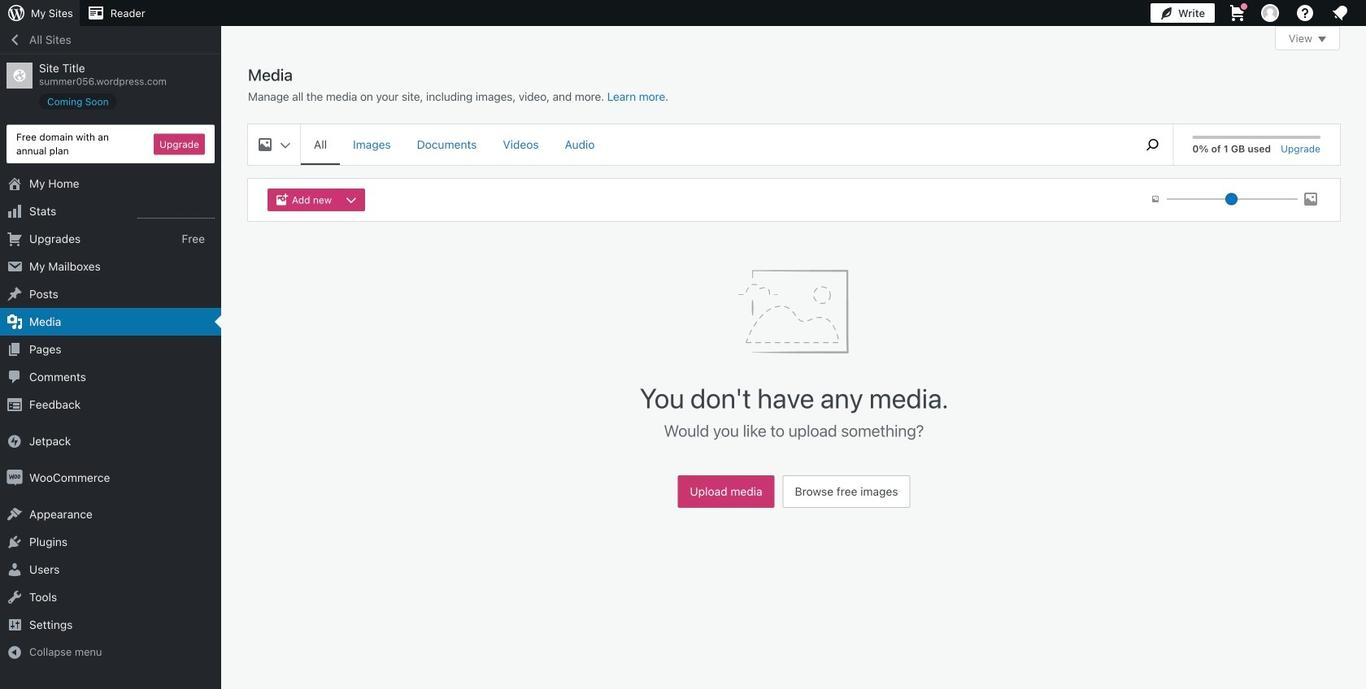 Task type: describe. For each thing, give the bounding box(es) containing it.
1 list item from the top
[[1359, 83, 1367, 159]]

my profile image
[[1262, 4, 1280, 22]]

3 list item from the top
[[1359, 236, 1367, 296]]

my shopping cart image
[[1228, 3, 1248, 23]]

help image
[[1296, 3, 1315, 23]]

2 list item from the top
[[1359, 159, 1367, 236]]

2 img image from the top
[[7, 470, 23, 487]]



Task type: locate. For each thing, give the bounding box(es) containing it.
closed image
[[1319, 37, 1327, 42]]

1 img image from the top
[[7, 434, 23, 450]]

1 vertical spatial img image
[[7, 470, 23, 487]]

list item
[[1359, 83, 1367, 159], [1359, 159, 1367, 236], [1359, 236, 1367, 296]]

0 vertical spatial img image
[[7, 434, 23, 450]]

group
[[268, 189, 372, 212]]

None search field
[[1133, 124, 1173, 165]]

img image
[[7, 434, 23, 450], [7, 470, 23, 487]]

open search image
[[1133, 135, 1173, 155]]

main content
[[248, 26, 1341, 517]]

None range field
[[1167, 192, 1298, 207]]

manage your notifications image
[[1331, 3, 1350, 23]]

menu
[[301, 124, 1125, 165]]

highest hourly views 0 image
[[137, 208, 215, 219]]



Task type: vqa. For each thing, say whether or not it's contained in the screenshot.
search field
yes



